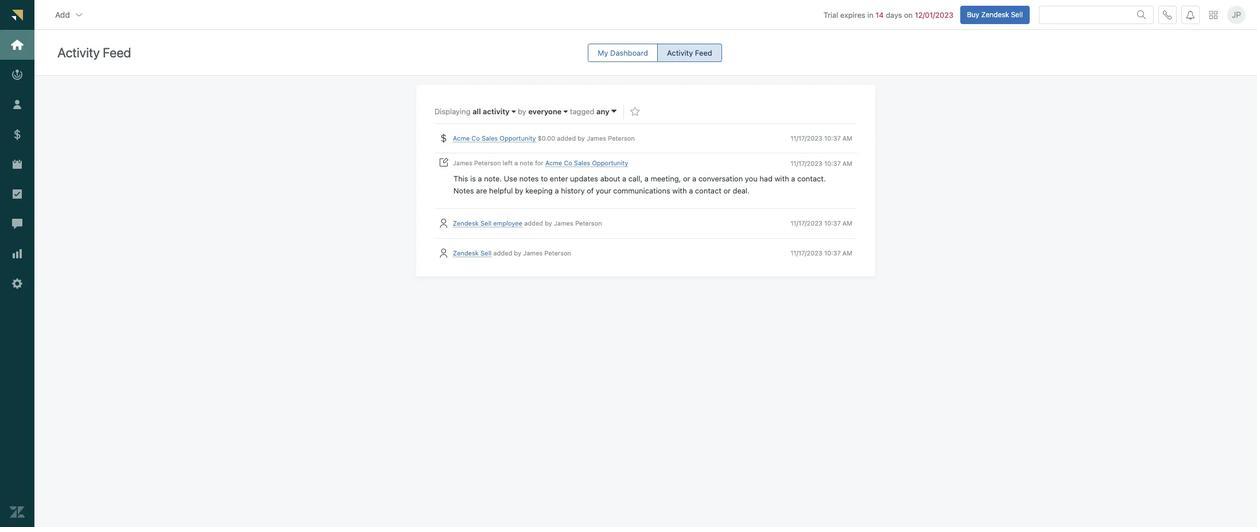 Task type: vqa. For each thing, say whether or not it's contained in the screenshot.
0
no



Task type: locate. For each thing, give the bounding box(es) containing it.
1 horizontal spatial acme co sales opportunity link
[[545, 159, 628, 167]]

or down conversation
[[724, 186, 731, 195]]

this is a note. use notes to enter updates about a call, a meeting, or a conversation you had with a contact. notes are helpful by keeping a history of your communications with a contact or deal.
[[454, 174, 828, 195]]

2 11/17/2023 from the top
[[791, 160, 823, 167]]

am for peterson
[[843, 219, 853, 227]]

11/17/2023 10:37 am for peterson
[[791, 219, 853, 227]]

0 horizontal spatial acme co sales opportunity link
[[453, 134, 536, 142]]

dashboard
[[610, 48, 648, 57]]

co down 'all'
[[472, 134, 480, 142]]

1 10:37 from the top
[[824, 134, 841, 142]]

10:37 for peterson
[[824, 219, 841, 227]]

by inside this is a note. use notes to enter updates about a call, a meeting, or a conversation you had with a contact. notes are helpful by keeping a history of your communications with a contact or deal.
[[515, 186, 523, 195]]

a left the contact.
[[791, 174, 795, 183]]

zendesk up 'zendesk sell' link
[[453, 219, 479, 227]]

a right left in the top left of the page
[[515, 159, 518, 167]]

meeting,
[[651, 174, 681, 183]]

zendesk
[[981, 10, 1009, 19], [453, 219, 479, 227], [453, 249, 479, 256]]

days
[[886, 10, 902, 19]]

0 vertical spatial acme co sales opportunity link
[[453, 134, 536, 142]]

2 vertical spatial zendesk
[[453, 249, 479, 256]]

0 horizontal spatial co
[[472, 134, 480, 142]]

in
[[868, 10, 874, 19]]

1 11/17/2023 from the top
[[791, 134, 823, 142]]

added
[[557, 134, 576, 142], [524, 219, 543, 227], [493, 249, 512, 256]]

a left contact
[[689, 186, 693, 195]]

1 vertical spatial zendesk
[[453, 219, 479, 227]]

by down use
[[515, 186, 523, 195]]

opportunity up note
[[500, 134, 536, 142]]

peterson down zendesk sell employee added by james peterson
[[545, 249, 571, 256]]

0 horizontal spatial added
[[493, 249, 512, 256]]

10:37
[[824, 134, 841, 142], [824, 160, 841, 167], [824, 219, 841, 227], [824, 249, 841, 256]]

am for by
[[843, 134, 853, 142]]

1 horizontal spatial feed
[[695, 48, 712, 57]]

zendesk sell added by james peterson
[[453, 249, 571, 256]]

activity right dashboard
[[667, 48, 693, 57]]

zendesk sell employee added by james peterson
[[453, 219, 602, 227]]

caret down image
[[611, 106, 617, 116], [512, 108, 516, 115]]

0 vertical spatial added
[[557, 134, 576, 142]]

sell right buy
[[1011, 10, 1023, 19]]

peterson down the of
[[575, 219, 602, 227]]

0 vertical spatial with
[[775, 174, 789, 183]]

by
[[518, 107, 526, 116], [578, 134, 585, 142], [515, 186, 523, 195], [545, 219, 552, 227], [514, 249, 521, 256]]

1 horizontal spatial or
[[724, 186, 731, 195]]

11/17/2023 10:37 am
[[791, 134, 853, 142], [791, 160, 853, 167], [791, 219, 853, 227], [791, 249, 853, 256]]

2 am from the top
[[843, 160, 853, 167]]

acme co sales opportunity link
[[453, 134, 536, 142], [545, 159, 628, 167]]

0 horizontal spatial or
[[683, 174, 690, 183]]

0 horizontal spatial feed
[[103, 45, 131, 61]]

3 11/17/2023 from the top
[[791, 219, 823, 227]]

3 11/17/2023 10:37 am from the top
[[791, 219, 853, 227]]

zendesk right buy
[[981, 10, 1009, 19]]

added down employee
[[493, 249, 512, 256]]

buy zendesk sell button
[[960, 6, 1030, 24]]

opportunity
[[500, 134, 536, 142], [592, 159, 628, 167]]

0 vertical spatial or
[[683, 174, 690, 183]]

added right employee
[[524, 219, 543, 227]]

or
[[683, 174, 690, 183], [724, 186, 731, 195]]

deal.
[[733, 186, 750, 195]]

note
[[520, 159, 533, 167]]

activity down the chevron down image
[[57, 45, 100, 61]]

2 vertical spatial added
[[493, 249, 512, 256]]

activity
[[57, 45, 100, 61], [667, 48, 693, 57]]

or right 'meeting,'
[[683, 174, 690, 183]]

helpful
[[489, 186, 513, 195]]

zendesk down zendesk sell employee link
[[453, 249, 479, 256]]

0 horizontal spatial caret down image
[[512, 108, 516, 115]]

opportunity up about
[[592, 159, 628, 167]]

1 am from the top
[[843, 134, 853, 142]]

1 vertical spatial or
[[724, 186, 731, 195]]

add button
[[46, 3, 93, 26]]

contact.
[[797, 174, 826, 183]]

acme
[[453, 134, 470, 142], [545, 159, 562, 167]]

jp
[[1232, 10, 1241, 19]]

acme co sales opportunity $0.00 added by james peterson
[[453, 134, 635, 142]]

2 vertical spatial sell
[[481, 249, 492, 256]]

1 11/17/2023 10:37 am from the top
[[791, 134, 853, 142]]

my
[[598, 48, 608, 57]]

your
[[596, 186, 611, 195]]

4 10:37 from the top
[[824, 249, 841, 256]]

james up this
[[453, 159, 472, 167]]

zendesk for zendesk sell added by james peterson
[[453, 249, 479, 256]]

0 horizontal spatial with
[[672, 186, 687, 195]]

0 horizontal spatial activity
[[57, 45, 100, 61]]

a
[[515, 159, 518, 167], [478, 174, 482, 183], [622, 174, 626, 183], [645, 174, 649, 183], [692, 174, 696, 183], [791, 174, 795, 183], [555, 186, 559, 195], [689, 186, 693, 195]]

notes
[[519, 174, 539, 183]]

activity feed link
[[657, 44, 722, 62]]

notes
[[454, 186, 474, 195]]

with right the had
[[775, 174, 789, 183]]

caret down image right the activity
[[512, 108, 516, 115]]

1 vertical spatial acme
[[545, 159, 562, 167]]

feed
[[103, 45, 131, 61], [695, 48, 712, 57]]

acme co sales opportunity link down the all activity link
[[453, 134, 536, 142]]

1 horizontal spatial activity
[[667, 48, 693, 57]]

peterson up note.
[[474, 159, 501, 167]]

0 vertical spatial acme
[[453, 134, 470, 142]]

calls image
[[1163, 10, 1172, 19]]

zendesk for zendesk sell employee added by james peterson
[[453, 219, 479, 227]]

3 10:37 from the top
[[824, 219, 841, 227]]

add
[[55, 10, 70, 19]]

10:37 for acme
[[824, 160, 841, 167]]

caret down image right the any on the left of page
[[611, 106, 617, 116]]

sell down zendesk sell employee link
[[481, 249, 492, 256]]

0 horizontal spatial opportunity
[[500, 134, 536, 142]]

11/17/2023 for peterson
[[791, 219, 823, 227]]

acme right for
[[545, 159, 562, 167]]

james down the any on the left of page
[[587, 134, 606, 142]]

james
[[587, 134, 606, 142], [453, 159, 472, 167], [554, 219, 574, 227], [523, 249, 543, 256]]

0 vertical spatial opportunity
[[500, 134, 536, 142]]

conversation
[[698, 174, 743, 183]]

buy zendesk sell
[[967, 10, 1023, 19]]

my dashboard
[[598, 48, 648, 57]]

peterson
[[608, 134, 635, 142], [474, 159, 501, 167], [575, 219, 602, 227], [545, 249, 571, 256]]

0 horizontal spatial sales
[[482, 134, 498, 142]]

sales up updates at the top of the page
[[574, 159, 590, 167]]

with down 'meeting,'
[[672, 186, 687, 195]]

you
[[745, 174, 758, 183]]

1 vertical spatial sales
[[574, 159, 590, 167]]

4 11/17/2023 from the top
[[791, 249, 823, 256]]

0 horizontal spatial activity feed
[[57, 45, 131, 61]]

co
[[472, 134, 480, 142], [564, 159, 572, 167]]

by left everyone
[[518, 107, 526, 116]]

0 vertical spatial sales
[[482, 134, 498, 142]]

0 horizontal spatial acme
[[453, 134, 470, 142]]

my dashboard link
[[588, 44, 658, 62]]

activity feed
[[57, 45, 131, 61], [667, 48, 712, 57]]

zendesk sell link
[[453, 249, 492, 257]]

history
[[561, 186, 585, 195]]

1 horizontal spatial acme
[[545, 159, 562, 167]]

displaying
[[435, 107, 473, 116]]

bell image
[[1186, 10, 1195, 19]]

0 vertical spatial sell
[[1011, 10, 1023, 19]]

1 vertical spatial sell
[[481, 219, 492, 227]]

2 10:37 from the top
[[824, 160, 841, 167]]

acme down displaying
[[453, 134, 470, 142]]

11/17/2023
[[791, 134, 823, 142], [791, 160, 823, 167], [791, 219, 823, 227], [791, 249, 823, 256]]

a down enter
[[555, 186, 559, 195]]

sales down the all activity at the top left of page
[[482, 134, 498, 142]]

0 vertical spatial zendesk
[[981, 10, 1009, 19]]

by down 'keeping'
[[545, 219, 552, 227]]

with
[[775, 174, 789, 183], [672, 186, 687, 195]]

added right $0.00
[[557, 134, 576, 142]]

3 am from the top
[[843, 219, 853, 227]]

1 vertical spatial added
[[524, 219, 543, 227]]

sales
[[482, 134, 498, 142], [574, 159, 590, 167]]

sell left employee
[[481, 219, 492, 227]]

zendesk inside button
[[981, 10, 1009, 19]]

1 horizontal spatial with
[[775, 174, 789, 183]]

acme co sales opportunity link up updates at the top of the page
[[545, 159, 628, 167]]

co up enter
[[564, 159, 572, 167]]

1 vertical spatial co
[[564, 159, 572, 167]]

am
[[843, 134, 853, 142], [843, 160, 853, 167], [843, 219, 853, 227], [843, 249, 853, 256]]

a up contact
[[692, 174, 696, 183]]

of
[[587, 186, 594, 195]]

1 horizontal spatial added
[[524, 219, 543, 227]]

peterson down the any on the left of page
[[608, 134, 635, 142]]

1 horizontal spatial opportunity
[[592, 159, 628, 167]]

buy
[[967, 10, 979, 19]]

employee
[[493, 219, 522, 227]]

contact
[[695, 186, 722, 195]]

sell
[[1011, 10, 1023, 19], [481, 219, 492, 227], [481, 249, 492, 256]]

2 11/17/2023 10:37 am from the top
[[791, 160, 853, 167]]



Task type: describe. For each thing, give the bounding box(es) containing it.
1 horizontal spatial co
[[564, 159, 572, 167]]

zendesk sell employee link
[[453, 219, 522, 228]]

4 11/17/2023 10:37 am from the top
[[791, 249, 853, 256]]

jp button
[[1227, 6, 1246, 24]]

keeping
[[525, 186, 553, 195]]

tagged
[[570, 107, 594, 116]]

2 horizontal spatial added
[[557, 134, 576, 142]]

0 vertical spatial co
[[472, 134, 480, 142]]

updates
[[570, 174, 598, 183]]

1 horizontal spatial caret down image
[[611, 106, 617, 116]]

james peterson left a note for acme co sales opportunity
[[453, 159, 628, 167]]

all activity link
[[473, 107, 516, 116]]

by down 'tagged'
[[578, 134, 585, 142]]

10:37 for by
[[824, 134, 841, 142]]

11/17/2023 10:37 am for by
[[791, 134, 853, 142]]

expires
[[840, 10, 865, 19]]

14
[[876, 10, 884, 19]]

are
[[476, 186, 487, 195]]

caret down image inside the all activity link
[[512, 108, 516, 115]]

1 horizontal spatial sales
[[574, 159, 590, 167]]

by down zendesk sell employee added by james peterson
[[514, 249, 521, 256]]

1 vertical spatial acme co sales opportunity link
[[545, 159, 628, 167]]

had
[[760, 174, 773, 183]]

caret down image
[[564, 108, 568, 115]]

sell inside button
[[1011, 10, 1023, 19]]

this
[[454, 174, 468, 183]]

$0.00
[[538, 134, 555, 142]]

a left call,
[[622, 174, 626, 183]]

1 horizontal spatial activity feed
[[667, 48, 712, 57]]

zendesk image
[[10, 505, 25, 520]]

a right call,
[[645, 174, 649, 183]]

notes image
[[439, 158, 448, 167]]

all
[[473, 107, 481, 116]]

11/17/2023 for by
[[791, 134, 823, 142]]

sell for zendesk sell employee added by james peterson
[[481, 219, 492, 227]]

all activity
[[473, 107, 510, 116]]

to
[[541, 174, 548, 183]]

feed inside activity feed link
[[695, 48, 712, 57]]

trial
[[824, 10, 838, 19]]

1 vertical spatial opportunity
[[592, 159, 628, 167]]

am for acme
[[843, 160, 853, 167]]

for
[[535, 159, 544, 167]]

trial expires in 14 days on 12/01/2023
[[824, 10, 954, 19]]

note.
[[484, 174, 502, 183]]

is
[[470, 174, 476, 183]]

zendesk products image
[[1210, 11, 1218, 19]]

chevron down image
[[75, 10, 84, 19]]

activity
[[483, 107, 510, 116]]

communications
[[613, 186, 670, 195]]

everyone
[[528, 107, 562, 116]]

use
[[504, 174, 517, 183]]

on
[[904, 10, 913, 19]]

12/01/2023
[[915, 10, 954, 19]]

call,
[[628, 174, 643, 183]]

james down zendesk sell employee added by james peterson
[[523, 249, 543, 256]]

search image
[[1137, 10, 1146, 19]]

11/17/2023 for acme
[[791, 160, 823, 167]]

about
[[600, 174, 620, 183]]

sell for zendesk sell added by james peterson
[[481, 249, 492, 256]]

11/17/2023 10:37 am for acme
[[791, 160, 853, 167]]

1 vertical spatial with
[[672, 186, 687, 195]]

a right is
[[478, 174, 482, 183]]

4 am from the top
[[843, 249, 853, 256]]

any
[[597, 107, 609, 116]]

left
[[503, 159, 513, 167]]

enter
[[550, 174, 568, 183]]

james down history
[[554, 219, 574, 227]]



